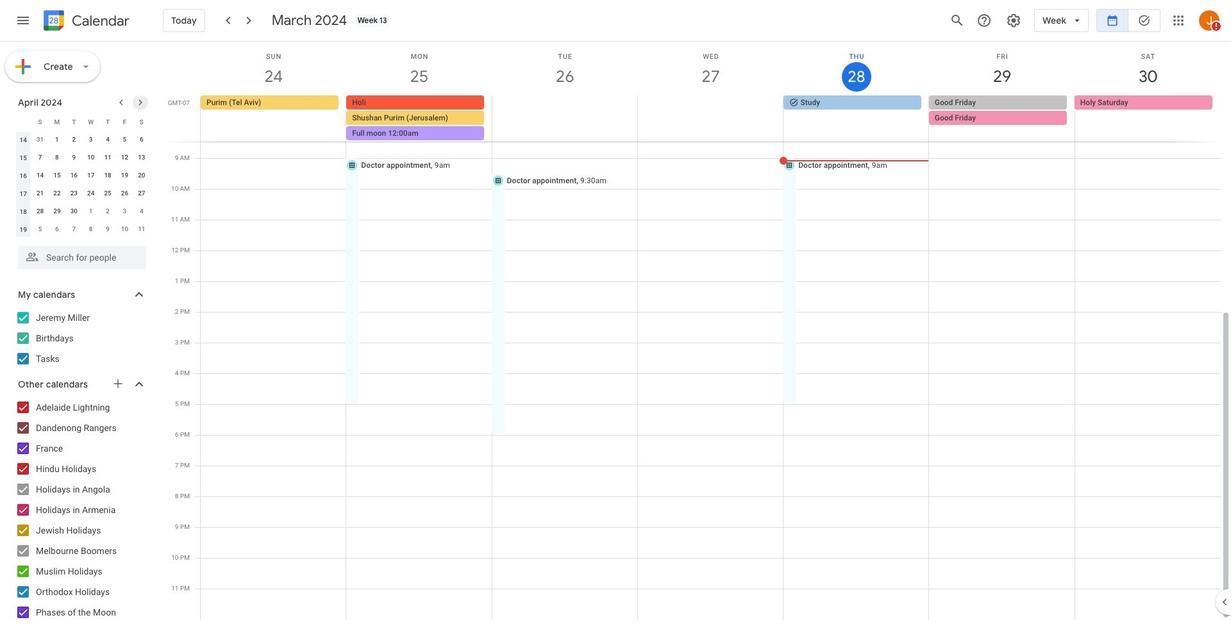 Task type: describe. For each thing, give the bounding box(es) containing it.
april 2024 grid
[[12, 113, 150, 239]]

main drawer image
[[15, 13, 31, 28]]

6 element
[[134, 132, 149, 148]]

20 element
[[134, 168, 149, 183]]

2 element
[[66, 132, 82, 148]]

1 element
[[49, 132, 65, 148]]

4 cell from the left
[[929, 96, 1075, 142]]

settings menu image
[[1006, 13, 1022, 28]]

29 element
[[49, 204, 65, 219]]

may 4 element
[[134, 204, 149, 219]]

may 2 element
[[100, 204, 115, 219]]

9 element
[[66, 150, 82, 165]]

may 6 element
[[49, 222, 65, 237]]

5 element
[[117, 132, 132, 148]]

3 cell from the left
[[638, 96, 783, 142]]

may 5 element
[[32, 222, 48, 237]]

7 element
[[32, 150, 48, 165]]

heading inside 'calendar' element
[[69, 13, 129, 29]]

may 11 element
[[134, 222, 149, 237]]

25 element
[[100, 186, 115, 201]]

4 element
[[100, 132, 115, 148]]

19 element
[[117, 168, 132, 183]]

Search for people text field
[[26, 246, 139, 269]]

26 element
[[117, 186, 132, 201]]



Task type: vqa. For each thing, say whether or not it's contained in the screenshot.
1 element
yes



Task type: locate. For each thing, give the bounding box(es) containing it.
my calendars list
[[3, 308, 159, 369]]

10 element
[[83, 150, 99, 165]]

column header
[[15, 113, 32, 131]]

may 10 element
[[117, 222, 132, 237]]

1 cell from the left
[[346, 96, 492, 142]]

heading
[[69, 13, 129, 29]]

may 7 element
[[66, 222, 82, 237]]

17 element
[[83, 168, 99, 183]]

march 31 element
[[32, 132, 48, 148]]

23 element
[[66, 186, 82, 201]]

15 element
[[49, 168, 65, 183]]

may 9 element
[[100, 222, 115, 237]]

may 1 element
[[83, 204, 99, 219]]

12 element
[[117, 150, 132, 165]]

14 element
[[32, 168, 48, 183]]

grid
[[164, 42, 1231, 621]]

18 element
[[100, 168, 115, 183]]

2 cell from the left
[[492, 96, 638, 142]]

13 element
[[134, 150, 149, 165]]

may 8 element
[[83, 222, 99, 237]]

row group inside april 2024 grid
[[15, 131, 150, 239]]

30 element
[[66, 204, 82, 219]]

column header inside april 2024 grid
[[15, 113, 32, 131]]

21 element
[[32, 186, 48, 201]]

3 element
[[83, 132, 99, 148]]

add other calendars image
[[112, 378, 124, 391]]

8 element
[[49, 150, 65, 165]]

11 element
[[100, 150, 115, 165]]

22 element
[[49, 186, 65, 201]]

24 element
[[83, 186, 99, 201]]

27 element
[[134, 186, 149, 201]]

row
[[195, 96, 1231, 142], [15, 113, 150, 131], [15, 131, 150, 149], [15, 149, 150, 167], [15, 167, 150, 185], [15, 185, 150, 203], [15, 203, 150, 221], [15, 221, 150, 239]]

16 element
[[66, 168, 82, 183]]

calendar element
[[41, 8, 129, 36]]

None search field
[[0, 241, 159, 269]]

cell
[[346, 96, 492, 142], [492, 96, 638, 142], [638, 96, 783, 142], [929, 96, 1075, 142]]

other calendars list
[[3, 398, 159, 621]]

row group
[[15, 131, 150, 239]]

may 3 element
[[117, 204, 132, 219]]

28 element
[[32, 204, 48, 219]]



